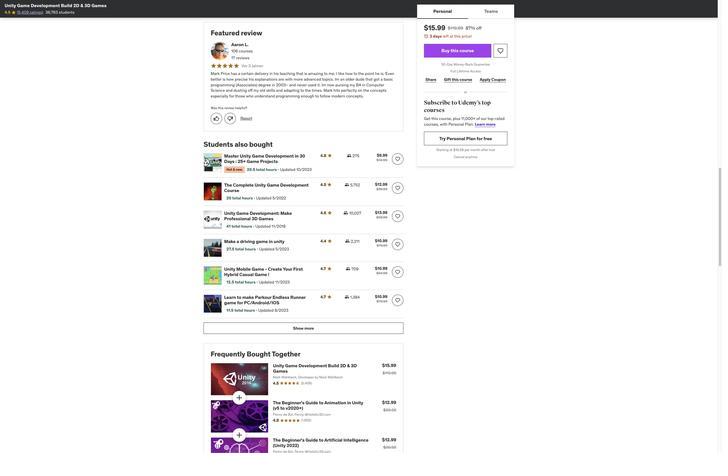 Task type: vqa. For each thing, say whether or not it's contained in the screenshot.


Task type: describe. For each thing, give the bounding box(es) containing it.
ba
[[356, 82, 361, 88]]

game inside unity game development: make professional 3d games
[[236, 211, 249, 216]]

try personal plan for free
[[439, 136, 492, 142]]

the for the beginner's guide to artificial intelligence (unity 2022)
[[273, 438, 281, 444]]

runner
[[290, 295, 306, 301]]

understand
[[254, 94, 275, 99]]

personal inside button
[[433, 8, 452, 14]]

this for buy this course
[[450, 48, 459, 53]]

total right 26.5
[[256, 167, 265, 172]]

12.5
[[226, 280, 234, 285]]

me.
[[329, 71, 335, 76]]

got
[[374, 77, 380, 82]]

apply coupon
[[480, 77, 506, 82]]

3d for unity game development build 2d & 3d games
[[84, 3, 90, 8]]

10,027
[[349, 211, 361, 216]]

(5,409)
[[301, 382, 312, 386]]

to inside the beginner's guide to artificial intelligence (unity 2022)
[[319, 438, 323, 444]]

$79.99 for runner
[[376, 300, 387, 304]]

development up 36,763 at the left top
[[31, 3, 60, 8]]

0 vertical spatial $12.99 $99.99
[[375, 182, 387, 191]]

those
[[235, 94, 245, 99]]

$119.99 for $15.99 $119.99 87% off
[[448, 25, 463, 31]]

0 vertical spatial $12.99
[[375, 182, 387, 187]]

updated 5/2022
[[256, 196, 286, 201]]

total for game
[[231, 224, 240, 229]]

3d for unity game development build 2d & 3d games mark wahlbeck, devslopes by mark wahlbeck
[[351, 363, 357, 369]]

new
[[236, 168, 242, 172]]

game left -
[[252, 267, 264, 272]]

xsmall image for unity game development: make professional 3d games
[[344, 211, 348, 215]]

0 vertical spatial a
[[238, 71, 240, 76]]

hybrid
[[224, 272, 238, 278]]

anytime
[[465, 155, 477, 159]]

mark price has a certain delivery in his teaching that is amazing to me. i like how to the point he is. even better is how precise his explanations are with more advanced topics. im an older dude that got a basic programming (associates) degree in 2003~ and never used it. im now pursing my ba in computer science and dusting off my old skills and adapting to the times. mark hits perfectly on the concepts especially for those who understand programming enough to follow modern concepts.
[[211, 71, 394, 99]]

& for unity game development build 2d & 3d games
[[80, 3, 83, 8]]

also
[[235, 140, 248, 149]]

follow
[[320, 94, 330, 99]]

0 vertical spatial game
[[256, 239, 268, 245]]

1 vertical spatial a
[[381, 77, 383, 82]]

4 $10.99 from the top
[[375, 323, 387, 328]]

0 horizontal spatial and
[[226, 88, 233, 93]]

updated for parkour
[[258, 308, 274, 313]]

for inside learn to make parkour endless runner game for pc/android/ios
[[237, 300, 243, 306]]

updated 11/2018
[[255, 224, 286, 229]]

gift this course
[[444, 77, 472, 82]]

learn more
[[475, 122, 496, 127]]

30-day money-back guarantee full lifetime access
[[441, 62, 490, 73]]

was
[[211, 106, 217, 110]]

$15.99 for $15.99 $119.99
[[382, 363, 396, 369]]

the up "dude"
[[358, 71, 364, 76]]

5/2023
[[275, 247, 289, 252]]

$13.99
[[375, 210, 387, 215]]

2 vertical spatial personal
[[447, 136, 465, 142]]

0 vertical spatial im
[[335, 77, 339, 82]]

2 vertical spatial $99.99
[[383, 446, 396, 451]]

in inside the beginner's guide to animation in unity (v5 to v2020+) penny de byl, penny @holistic3d.com
[[347, 401, 351, 406]]

0 vertical spatial $99.99
[[376, 187, 387, 191]]

27.5
[[226, 247, 234, 252]]

36,763 students
[[45, 10, 75, 15]]

$13.99 $69.99
[[375, 210, 387, 220]]

bought
[[249, 140, 273, 149]]

1 vertical spatial $12.99
[[382, 400, 396, 406]]

of
[[476, 116, 480, 121]]

v2020+)
[[286, 406, 303, 412]]

or
[[464, 90, 467, 94]]

like
[[338, 71, 344, 76]]

3d inside unity game development: make professional 3d games
[[252, 216, 258, 222]]

mark down now
[[324, 88, 333, 93]]

106
[[231, 49, 238, 54]]

development inside the unity game development build 2d & 3d games mark wahlbeck, devslopes by mark wahlbeck
[[298, 363, 327, 369]]

41
[[226, 224, 231, 229]]

days
[[224, 159, 234, 164]]

projects
[[260, 159, 278, 164]]

hits
[[334, 88, 340, 93]]

to down 'never'
[[300, 88, 304, 93]]

times.
[[312, 88, 323, 93]]

(1,952)
[[301, 419, 311, 423]]

together
[[272, 350, 300, 359]]

1 vertical spatial $99.99
[[383, 408, 396, 413]]

our
[[481, 116, 487, 121]]

this left price!
[[454, 34, 461, 39]]

course
[[224, 188, 239, 194]]

the up enough
[[305, 88, 311, 93]]

udemy's
[[458, 99, 481, 106]]

more for learn more
[[486, 122, 496, 127]]

used
[[308, 82, 316, 88]]

unity inside the complete unity game development course
[[255, 182, 266, 188]]

to right (v5
[[280, 406, 285, 412]]

unity inside the unity game development build 2d & 3d games mark wahlbeck, devslopes by mark wahlbeck
[[273, 363, 284, 369]]

development inside master unity game development in 30 days : 25+ game projects
[[265, 153, 294, 159]]

1 vertical spatial 4.5
[[320, 182, 326, 187]]

(v5
[[273, 406, 279, 412]]

hours for make
[[244, 308, 255, 313]]

better
[[211, 77, 222, 82]]

0 vertical spatial how
[[345, 71, 353, 76]]

to inside learn to make parkour endless runner game for pc/android/ios
[[237, 295, 241, 301]]

1 vertical spatial my
[[253, 88, 259, 93]]

price!
[[462, 34, 472, 39]]

the beginner's guide to artificial intelligence (unity 2022)
[[273, 438, 369, 449]]

0 horizontal spatial review
[[224, 106, 234, 110]]

devslopes
[[298, 376, 314, 380]]

back
[[465, 62, 473, 66]]

in up explanations
[[269, 71, 273, 76]]

games inside unity game development: make professional 3d games
[[259, 216, 273, 222]]

updated for game
[[259, 247, 274, 252]]

courses inside aaron l. 106 courses 17 reviews
[[239, 49, 253, 54]]

this for get this course, plus 11,000+ of our top-rated courses, with personal plan.
[[431, 116, 438, 121]]

1 horizontal spatial my
[[350, 82, 355, 88]]

mark up better at the top left of page
[[211, 71, 220, 76]]

game inside the complete unity game development course
[[267, 182, 279, 188]]

ratings)
[[30, 10, 43, 15]]

hours for development:
[[241, 224, 252, 229]]

game up 26.5
[[247, 159, 259, 164]]

xsmall image for the complete unity game development course
[[345, 183, 349, 187]]

1 vertical spatial 4.8
[[273, 419, 279, 424]]

updated 5/2023
[[259, 247, 289, 252]]

26.5
[[247, 167, 255, 172]]

2 vertical spatial a
[[237, 239, 239, 245]]

this for gift this course
[[452, 77, 459, 82]]

unity mobile game - create your first hybrid casual game ! link
[[224, 267, 314, 278]]

updated 10/2023
[[280, 167, 312, 172]]

share button
[[424, 74, 438, 85]]

xsmall image for unity mobile game - create your first hybrid casual game !
[[346, 267, 350, 271]]

build for unity game development build 2d & 3d games mark wahlbeck, devslopes by mark wahlbeck
[[328, 363, 339, 369]]

1 vertical spatial his
[[249, 77, 254, 82]]

subscribe to udemy's top courses
[[424, 99, 491, 114]]

unity game development: make professional 3d games
[[224, 211, 292, 222]]

beginner's for 2022)
[[282, 438, 305, 444]]

has
[[231, 71, 237, 76]]

aaron
[[231, 42, 244, 47]]

26.5 total hours
[[247, 167, 277, 172]]

intelligence
[[343, 438, 369, 444]]

report
[[240, 116, 252, 121]]

byl,
[[288, 413, 294, 417]]

show more
[[293, 326, 314, 331]]

$54.99
[[376, 158, 387, 162]]

money-
[[454, 62, 465, 66]]

updated for game
[[256, 196, 271, 201]]

after
[[481, 148, 488, 152]]

0 vertical spatial that
[[296, 71, 303, 76]]

courses inside subscribe to udemy's top courses
[[424, 107, 445, 114]]

!
[[268, 272, 269, 278]]

game up (5,409
[[17, 3, 30, 8]]

in right ba
[[362, 82, 365, 88]]

11.5
[[226, 308, 233, 313]]

beginner's for (v5
[[282, 401, 305, 406]]

the right "on"
[[363, 88, 369, 93]]

by
[[315, 376, 318, 380]]

complete
[[233, 182, 254, 188]]

(5,409 ratings)
[[17, 10, 43, 15]]

1 vertical spatial 3
[[248, 63, 251, 68]]

precise
[[235, 77, 248, 82]]

endless
[[273, 295, 289, 301]]

in up skills
[[272, 82, 275, 88]]

coupon
[[491, 77, 506, 82]]

share
[[425, 77, 436, 82]]

2 horizontal spatial and
[[289, 82, 296, 88]]

learn more link
[[475, 122, 496, 127]]

2d for unity game development build 2d & 3d games mark wahlbeck, devslopes by mark wahlbeck
[[340, 363, 346, 369]]

wishlist image for unity mobile game - create your first hybrid casual game !
[[395, 270, 401, 275]]

0 vertical spatial wishlist image
[[497, 47, 504, 54]]

updated for make
[[255, 224, 271, 229]]

off inside mark price has a certain delivery in his teaching that is amazing to me. i like how to the point he is. even better is how precise his explanations are with more advanced topics. im an older dude that got a basic programming (associates) degree in 2003~ and never used it. im now pursing my ba in computer science and dusting off my old skills and adapting to the times. mark hits perfectly on the concepts especially for those who understand programming enough to follow modern concepts.
[[248, 88, 253, 93]]

games for unity game development build 2d & 3d games mark wahlbeck, devslopes by mark wahlbeck
[[273, 369, 288, 375]]

1 vertical spatial is
[[223, 77, 225, 82]]

updated 8/2023
[[258, 308, 288, 313]]

personal inside get this course, plus 11,000+ of our top-rated courses, with personal plan.
[[448, 122, 464, 127]]

game left !
[[255, 272, 267, 278]]

1 vertical spatial &
[[233, 168, 235, 172]]

access
[[470, 69, 481, 73]]

games for unity game development build 2d & 3d games
[[91, 3, 107, 8]]

@holistic3d.com
[[305, 413, 331, 417]]

left
[[443, 34, 449, 39]]

1 horizontal spatial 4.8
[[320, 153, 326, 158]]

frequently bought together
[[211, 350, 300, 359]]

30
[[300, 153, 305, 159]]

2 horizontal spatial for
[[477, 136, 483, 142]]

was this review helpful?
[[211, 106, 247, 110]]

development inside the complete unity game development course
[[280, 182, 309, 188]]

it.
[[317, 82, 321, 88]]

game down bought at the left
[[252, 153, 264, 159]]

students
[[204, 140, 233, 149]]

$69.99
[[376, 215, 387, 220]]

cancel
[[454, 155, 464, 159]]

0 vertical spatial programming
[[211, 82, 235, 88]]

1952 reviews element
[[301, 419, 311, 424]]

get
[[424, 116, 430, 121]]

for inside mark price has a certain delivery in his teaching that is amazing to me. i like how to the point he is. even better is how precise his explanations are with more advanced topics. im an older dude that got a basic programming (associates) degree in 2003~ and never used it. im now pursing my ba in computer science and dusting off my old skills and adapting to the times. mark hits perfectly on the concepts especially for those who understand programming enough to follow modern concepts.
[[229, 94, 234, 99]]



Task type: locate. For each thing, give the bounding box(es) containing it.
unity
[[274, 239, 284, 245]]

4.5 for (5,409)
[[273, 381, 279, 387]]

0 vertical spatial my
[[350, 82, 355, 88]]

0 vertical spatial 3d
[[84, 3, 90, 8]]

1 $10.99 $79.99 from the top
[[375, 239, 387, 248]]

0 horizontal spatial make
[[224, 239, 236, 245]]

this for was this review helpful?
[[218, 106, 224, 110]]

2 vertical spatial $12.99 $99.99
[[382, 438, 396, 451]]

my left old
[[253, 88, 259, 93]]

updated for -
[[259, 280, 274, 285]]

course for gift this course
[[460, 77, 472, 82]]

1 vertical spatial games
[[259, 216, 273, 222]]

hours down professional at the left top
[[241, 224, 252, 229]]

how down has at the top of the page
[[226, 77, 234, 82]]

the inside the beginner's guide to animation in unity (v5 to v2020+) penny de byl, penny @holistic3d.com
[[273, 401, 281, 406]]

updated left 10/2023
[[280, 167, 295, 172]]

36,763
[[45, 10, 58, 15]]

build for unity game development build 2d & 3d games
[[61, 3, 72, 8]]

2 vertical spatial more
[[304, 326, 314, 331]]

2 beginner's from the top
[[282, 438, 305, 444]]

game up wahlbeck,
[[285, 363, 298, 369]]

0 vertical spatial review
[[241, 29, 262, 37]]

total right 27.5
[[235, 247, 244, 252]]

1 vertical spatial xsmall image
[[344, 295, 349, 300]]

0 vertical spatial with
[[285, 77, 293, 82]]

this right was
[[218, 106, 224, 110]]

game inside learn to make parkour endless runner game for pc/android/ios
[[224, 300, 236, 306]]

games
[[91, 3, 107, 8], [259, 216, 273, 222], [273, 369, 288, 375]]

wishlist image for unity game development: make professional 3d games
[[395, 214, 401, 219]]

3 days left at this price!
[[430, 34, 472, 39]]

2 vertical spatial &
[[347, 363, 350, 369]]

try
[[439, 136, 446, 142]]

(associates)
[[236, 82, 257, 88]]

this right gift
[[452, 77, 459, 82]]

1 guide from the top
[[305, 401, 318, 406]]

his down certain
[[249, 77, 254, 82]]

with
[[285, 77, 293, 82], [440, 122, 447, 127]]

0 vertical spatial 2d
[[73, 3, 79, 8]]

1 horizontal spatial and
[[276, 88, 283, 93]]

this inside gift this course link
[[452, 77, 459, 82]]

and down 2003~
[[276, 88, 283, 93]]

amazing
[[308, 71, 323, 76]]

top-
[[488, 116, 495, 121]]

2 vertical spatial 4.5
[[273, 381, 279, 387]]

2003~
[[276, 82, 288, 88]]

with inside get this course, plus 11,000+ of our top-rated courses, with personal plan.
[[440, 122, 447, 127]]

the for the complete unity game development course
[[224, 182, 232, 188]]

0 vertical spatial $119.99
[[448, 25, 463, 31]]

$94.99
[[376, 271, 387, 276]]

starting
[[436, 148, 449, 152]]

that
[[296, 71, 303, 76], [365, 77, 373, 82]]

1 vertical spatial programming
[[276, 94, 300, 99]]

$119.99 for $15.99 $119.99
[[383, 371, 396, 376]]

2 horizontal spatial 3d
[[351, 363, 357, 369]]

11.5 total hours
[[226, 308, 255, 313]]

the complete unity game development course
[[224, 182, 309, 194]]

xsmall image
[[347, 154, 351, 158], [344, 295, 349, 300]]

1 $79.99 from the top
[[376, 244, 387, 248]]

0 vertical spatial learn
[[475, 122, 485, 127]]

hours
[[266, 167, 277, 172], [242, 196, 253, 201], [241, 224, 252, 229], [245, 247, 256, 252], [245, 280, 256, 285], [244, 308, 255, 313]]

$15.99 $119.99 87% off
[[424, 23, 482, 32]]

courses
[[239, 49, 253, 54], [424, 107, 445, 114]]

is
[[304, 71, 307, 76], [223, 77, 225, 82]]

4.7 for unity mobile game - create your first hybrid casual game !
[[320, 267, 326, 272]]

4.7 right "first"
[[320, 267, 326, 272]]

-
[[265, 267, 267, 272]]

courses down subscribe
[[424, 107, 445, 114]]

25+
[[238, 159, 246, 164]]

and
[[289, 82, 296, 88], [226, 88, 233, 93], [276, 88, 283, 93]]

at
[[450, 34, 453, 39], [449, 148, 452, 152]]

with inside mark price has a certain delivery in his teaching that is amazing to me. i like how to the point he is. even better is how precise his explanations are with more advanced topics. im an older dude that got a basic programming (associates) degree in 2003~ and never used it. im now pursing my ba in computer science and dusting off my old skills and adapting to the times. mark hits perfectly on the concepts especially for those who understand programming enough to follow modern concepts.
[[285, 77, 293, 82]]

guide inside the beginner's guide to animation in unity (v5 to v2020+) penny de byl, penny @holistic3d.com
[[305, 401, 318, 406]]

hours down the casual
[[245, 280, 256, 285]]

2d up wahlbeck
[[340, 363, 346, 369]]

wishlist image for learn to make parkour endless runner game for pc/android/ios
[[395, 298, 401, 304]]

1 horizontal spatial programming
[[276, 94, 300, 99]]

the complete unity game development course link
[[224, 182, 314, 194]]

1 vertical spatial how
[[226, 77, 234, 82]]

1 4.7 from the top
[[320, 267, 326, 272]]

guide inside the beginner's guide to artificial intelligence (unity 2022)
[[305, 438, 318, 444]]

the for the beginner's guide to animation in unity (v5 to v2020+) penny de byl, penny @holistic3d.com
[[273, 401, 281, 406]]

$10.99 $79.99 down the $94.99
[[375, 295, 387, 304]]

for up 11.5 total hours
[[237, 300, 243, 306]]

0 horizontal spatial penny
[[273, 413, 282, 417]]

in right animation
[[347, 401, 351, 406]]

$10.99 for unity mobile game - create your first hybrid casual game !
[[375, 266, 387, 271]]

this inside buy this course button
[[450, 48, 459, 53]]

2 guide from the top
[[305, 438, 318, 444]]

game up the 41 total hours
[[236, 211, 249, 216]]

2d for unity game development build 2d & 3d games
[[73, 3, 79, 8]]

5409 reviews element
[[301, 382, 312, 386]]

0 vertical spatial is
[[304, 71, 307, 76]]

2d
[[73, 3, 79, 8], [340, 363, 346, 369]]

his up 'are' at the top of the page
[[274, 71, 279, 76]]

0 horizontal spatial 3
[[248, 63, 251, 68]]

games inside the unity game development build 2d & 3d games mark wahlbeck, devslopes by mark wahlbeck
[[273, 369, 288, 375]]

how
[[345, 71, 353, 76], [226, 77, 234, 82]]

0 horizontal spatial game
[[224, 300, 236, 306]]

1 vertical spatial courses
[[424, 107, 445, 114]]

top
[[482, 99, 491, 106]]

guide for animation
[[305, 401, 318, 406]]

featured review
[[211, 29, 262, 37]]

1 vertical spatial $12.99 $99.99
[[382, 400, 396, 413]]

2 $10.99 $79.99 from the top
[[375, 295, 387, 304]]

hot
[[226, 168, 232, 172]]

modern
[[331, 94, 345, 99]]

total right 11.5
[[234, 308, 243, 313]]

wishlist image for the complete unity game development course
[[395, 185, 401, 191]]

total for a
[[235, 247, 244, 252]]

xsmall image left 2,211 in the bottom of the page
[[345, 239, 350, 244]]

1 horizontal spatial that
[[365, 77, 373, 82]]

0 horizontal spatial programming
[[211, 82, 235, 88]]

guide for artificial
[[305, 438, 318, 444]]

courses down l.
[[239, 49, 253, 54]]

programming up science
[[211, 82, 235, 88]]

1 horizontal spatial penny
[[294, 413, 304, 417]]

2 vertical spatial games
[[273, 369, 288, 375]]

0 horizontal spatial 4.8
[[273, 419, 279, 424]]

$16.58
[[453, 148, 464, 152]]

2 course from the top
[[460, 77, 472, 82]]

beginner's inside the beginner's guide to artificial intelligence (unity 2022)
[[282, 438, 305, 444]]

$10.99 for make a driving game in unity
[[375, 239, 387, 244]]

off up who
[[248, 88, 253, 93]]

2 wishlist image from the top
[[395, 214, 401, 219]]

penny down v2020+)
[[294, 413, 304, 417]]

wishlist image
[[497, 47, 504, 54], [395, 156, 401, 162], [395, 270, 401, 275]]

unity
[[5, 3, 16, 8], [240, 153, 251, 159], [255, 182, 266, 188], [224, 211, 235, 216], [224, 267, 235, 272], [273, 363, 284, 369], [352, 401, 363, 406]]

a right got
[[381, 77, 383, 82]]

to inside subscribe to udemy's top courses
[[451, 99, 457, 106]]

1 vertical spatial personal
[[448, 122, 464, 127]]

0 horizontal spatial &
[[80, 3, 83, 8]]

1 horizontal spatial review
[[241, 29, 262, 37]]

0 vertical spatial $79.99
[[376, 244, 387, 248]]

1 vertical spatial 3d
[[252, 216, 258, 222]]

trial
[[489, 148, 495, 152]]

4.8 down (v5
[[273, 419, 279, 424]]

the beginner's guide to animation in unity (v5 to v2020+) penny de byl, penny @holistic3d.com
[[273, 401, 363, 417]]

in inside master unity game development in 30 days : 25+ game projects
[[295, 153, 299, 159]]

more up 'never'
[[294, 77, 303, 82]]

2 $10.99 from the top
[[375, 266, 387, 271]]

to up @holistic3d.com
[[319, 401, 323, 406]]

personal down plus
[[448, 122, 464, 127]]

plan
[[466, 136, 476, 142]]

wishlist image for make a driving game in unity
[[395, 242, 401, 248]]

0 vertical spatial more
[[294, 77, 303, 82]]

for left the free
[[477, 136, 483, 142]]

make inside unity game development: make professional 3d games
[[280, 211, 292, 216]]

to left artificial
[[319, 438, 323, 444]]

1 horizontal spatial 3
[[430, 34, 432, 39]]

$119.99
[[448, 25, 463, 31], [383, 371, 396, 376]]

aaron laster image
[[211, 42, 229, 60]]

review up l.
[[241, 29, 262, 37]]

to down times.
[[315, 94, 319, 99]]

1 horizontal spatial off
[[476, 25, 482, 31]]

make up 27.5
[[224, 239, 236, 245]]

learn down 'of'
[[475, 122, 485, 127]]

0 vertical spatial xsmall image
[[347, 154, 351, 158]]

artificial
[[324, 438, 342, 444]]

review
[[241, 29, 262, 37], [224, 106, 234, 110]]

professional
[[224, 216, 251, 222]]

4.5 for (5,409 ratings)
[[5, 10, 10, 15]]

1 vertical spatial 2d
[[340, 363, 346, 369]]

3 right alarm image
[[430, 34, 432, 39]]

xsmall image for master unity game development in 30 days : 25+ game projects
[[347, 154, 351, 158]]

3 $10.99 from the top
[[375, 295, 387, 300]]

in left unity
[[269, 239, 273, 245]]

course up back
[[460, 48, 474, 53]]

learn up 11.5
[[224, 295, 236, 301]]

xsmall image left 275
[[347, 154, 351, 158]]

0 vertical spatial for
[[229, 94, 234, 99]]

programming down adapting
[[276, 94, 300, 99]]

course inside button
[[460, 48, 474, 53]]

hours down projects
[[266, 167, 277, 172]]

0 vertical spatial off
[[476, 25, 482, 31]]

teams
[[484, 8, 498, 14]]

guide right 2022)
[[305, 438, 318, 444]]

2 vertical spatial for
[[237, 300, 243, 306]]

updated down the complete unity game development course on the top left of page
[[256, 196, 271, 201]]

$119.99 inside $15.99 $119.99 87% off
[[448, 25, 463, 31]]

apply
[[480, 77, 490, 82]]

students
[[59, 10, 75, 15]]

mark left wahlbeck,
[[273, 376, 281, 380]]

alarm image
[[424, 34, 429, 39]]

xsmall image for learn to make parkour endless runner game for pc/android/ios
[[344, 295, 349, 300]]

$10.99 for learn to make parkour endless runner game for pc/android/ios
[[375, 295, 387, 300]]

4.7 right runner at the left bottom
[[320, 295, 326, 300]]

2 4.7 from the top
[[320, 295, 326, 300]]

1 horizontal spatial his
[[274, 71, 279, 76]]

game inside the unity game development build 2d & 3d games mark wahlbeck, devslopes by mark wahlbeck
[[285, 363, 298, 369]]

$79.99 for unity
[[376, 244, 387, 248]]

$12.99 $99.99
[[375, 182, 387, 191], [382, 400, 396, 413], [382, 438, 396, 451]]

a right has at the top of the page
[[238, 71, 240, 76]]

1 horizontal spatial more
[[304, 326, 314, 331]]

xsmall image left 5,752
[[345, 183, 349, 187]]

unity inside the beginner's guide to animation in unity (v5 to v2020+) penny de byl, penny @holistic3d.com
[[352, 401, 363, 406]]

learn for learn more
[[475, 122, 485, 127]]

1 horizontal spatial $15.99
[[424, 23, 445, 32]]

1 vertical spatial wishlist image
[[395, 156, 401, 162]]

$10.99 $79.99 down $69.99 on the right of the page
[[375, 239, 387, 248]]

with down teaching
[[285, 77, 293, 82]]

and left dusting
[[226, 88, 233, 93]]

1 vertical spatial that
[[365, 77, 373, 82]]

xsmall image
[[345, 183, 349, 187], [344, 211, 348, 215], [345, 239, 350, 244], [346, 267, 350, 271]]

first
[[293, 267, 303, 272]]

show more button
[[204, 323, 403, 335]]

pursing
[[335, 82, 349, 88]]

build up wahlbeck
[[328, 363, 339, 369]]

3d inside the unity game development build 2d & 3d games mark wahlbeck, devslopes by mark wahlbeck
[[351, 363, 357, 369]]

the left 2022)
[[273, 438, 281, 444]]

2 horizontal spatial more
[[486, 122, 496, 127]]

total right 41
[[231, 224, 240, 229]]

1 wishlist image from the top
[[395, 185, 401, 191]]

more for show more
[[304, 326, 314, 331]]

casual
[[239, 272, 254, 278]]

updated down unity game development: make professional 3d games
[[255, 224, 271, 229]]

1 $10.99 from the top
[[375, 239, 387, 244]]

course down lifetime
[[460, 77, 472, 82]]

hours down driving
[[245, 247, 256, 252]]

penny down (v5
[[273, 413, 282, 417]]

skills
[[266, 88, 275, 93]]

0 vertical spatial 3
[[430, 34, 432, 39]]

& inside the unity game development build 2d & 3d games mark wahlbeck, devslopes by mark wahlbeck
[[347, 363, 350, 369]]

to up "dude"
[[354, 71, 357, 76]]

(5,409
[[17, 10, 29, 15]]

to left make
[[237, 295, 241, 301]]

total right the 20 at the top left
[[232, 196, 241, 201]]

&
[[80, 3, 83, 8], [233, 168, 235, 172], [347, 363, 350, 369]]

2 $79.99 from the top
[[376, 300, 387, 304]]

dusting
[[234, 88, 247, 93]]

0 horizontal spatial that
[[296, 71, 303, 76]]

helpful?
[[235, 106, 247, 110]]

personal up $15.99 $119.99 87% off
[[433, 8, 452, 14]]

concepts.
[[346, 94, 364, 99]]

$10.99 $79.99 for unity
[[375, 239, 387, 248]]

plus
[[453, 116, 460, 121]]

1 beginner's from the top
[[282, 401, 305, 406]]

wishlist image for master unity game development in 30 days : 25+ game projects
[[395, 156, 401, 162]]

$119.99 inside $15.99 $119.99
[[383, 371, 396, 376]]

is.
[[381, 71, 384, 76]]

0 horizontal spatial learn
[[224, 295, 236, 301]]

learn for learn to make parkour endless runner game for pc/android/ios
[[224, 295, 236, 301]]

mark as helpful image
[[214, 116, 219, 122]]

4.7 for learn to make parkour endless runner game for pc/android/ios
[[320, 295, 326, 300]]

1 vertical spatial $15.99
[[382, 363, 396, 369]]

1 vertical spatial more
[[486, 122, 496, 127]]

development up by
[[298, 363, 327, 369]]

this up courses,
[[431, 116, 438, 121]]

hours down complete at the top left of page
[[242, 196, 253, 201]]

degree
[[258, 82, 271, 88]]

updated down !
[[259, 280, 274, 285]]

at inside starting at $16.58 per month after trial cancel anytime
[[449, 148, 452, 152]]

0 vertical spatial beginner's
[[282, 401, 305, 406]]

gift this course link
[[442, 74, 474, 85]]

updated down pc/android/ios
[[258, 308, 274, 313]]

& for unity game development build 2d & 3d games mark wahlbeck, devslopes by mark wahlbeck
[[347, 363, 350, 369]]

to up topics.
[[324, 71, 328, 76]]

4.5 up "4.6"
[[320, 182, 326, 187]]

master unity game development in 30 days : 25+ game projects
[[224, 153, 305, 164]]

enough
[[301, 94, 314, 99]]

0 vertical spatial $15.99
[[424, 23, 445, 32]]

1 horizontal spatial how
[[345, 71, 353, 76]]

unity inside master unity game development in 30 days : 25+ game projects
[[240, 153, 251, 159]]

mark
[[211, 71, 220, 76], [324, 88, 333, 93], [273, 376, 281, 380], [319, 376, 327, 380]]

hours for unity
[[242, 196, 253, 201]]

this right buy at the top right of page
[[450, 48, 459, 53]]

1 horizontal spatial 4.5
[[273, 381, 279, 387]]

unity inside unity game development: make professional 3d games
[[224, 211, 235, 216]]

1 horizontal spatial game
[[256, 239, 268, 245]]

more inside mark price has a certain delivery in his teaching that is amazing to me. i like how to the point he is. even better is how precise his explanations are with more advanced topics. im an older dude that got a basic programming (associates) degree in 2003~ and never used it. im now pursing my ba in computer science and dusting off my old skills and adapting to the times. mark hits perfectly on the concepts especially for those who understand programming enough to follow modern concepts.
[[294, 77, 303, 82]]

total for mobile
[[235, 280, 244, 285]]

get this course, plus 11,000+ of our top-rated courses, with personal plan.
[[424, 116, 505, 127]]

8/2023
[[275, 308, 288, 313]]

i
[[336, 71, 337, 76]]

full
[[450, 69, 456, 73]]

wishlist image
[[395, 185, 401, 191], [395, 214, 401, 219], [395, 242, 401, 248], [395, 298, 401, 304]]

dude
[[356, 77, 365, 82]]

unity game development build 2d & 3d games link
[[273, 363, 357, 375]]

0 horizontal spatial off
[[248, 88, 253, 93]]

the inside the beginner's guide to artificial intelligence (unity 2022)
[[273, 438, 281, 444]]

build inside the unity game development build 2d & 3d games mark wahlbeck, devslopes by mark wahlbeck
[[328, 363, 339, 369]]

he
[[375, 71, 380, 76]]

off inside $15.99 $119.99 87% off
[[476, 25, 482, 31]]

2 penny from the left
[[294, 413, 304, 417]]

the inside the complete unity game development course
[[224, 182, 232, 188]]

$15.99 for $15.99 $119.99 87% off
[[424, 23, 445, 32]]

2d inside the unity game development build 2d & 3d games mark wahlbeck, devslopes by mark wahlbeck
[[340, 363, 346, 369]]

2 horizontal spatial &
[[347, 363, 350, 369]]

xsmall image left 709
[[346, 267, 350, 271]]

guide up @holistic3d.com
[[305, 401, 318, 406]]

animation
[[324, 401, 346, 406]]

1 horizontal spatial &
[[233, 168, 235, 172]]

0 horizontal spatial is
[[223, 77, 225, 82]]

personal up $16.58
[[447, 136, 465, 142]]

41 total hours
[[226, 224, 252, 229]]

hours for driving
[[245, 247, 256, 252]]

that up 'never'
[[296, 71, 303, 76]]

hours for game
[[245, 280, 256, 285]]

at left $16.58
[[449, 148, 452, 152]]

de
[[283, 413, 287, 417]]

2 vertical spatial the
[[273, 438, 281, 444]]

$10.99 $79.99 for runner
[[375, 295, 387, 304]]

learn inside learn to make parkour endless runner game for pc/android/ios
[[224, 295, 236, 301]]

0 horizontal spatial im
[[322, 82, 326, 88]]

unity inside unity mobile game - create your first hybrid casual game !
[[224, 267, 235, 272]]

1 vertical spatial $79.99
[[376, 300, 387, 304]]

1 vertical spatial review
[[224, 106, 234, 110]]

2 horizontal spatial 4.5
[[320, 182, 326, 187]]

0 horizontal spatial build
[[61, 3, 72, 8]]

my down older
[[350, 82, 355, 88]]

guide
[[305, 401, 318, 406], [305, 438, 318, 444]]

advanced
[[304, 77, 321, 82]]

with down the "course,"
[[440, 122, 447, 127]]

make inside make a driving game in unity link
[[224, 239, 236, 245]]

0 vertical spatial courses
[[239, 49, 253, 54]]

review up mark as unhelpful icon
[[224, 106, 234, 110]]

this inside get this course, plus 11,000+ of our top-rated courses, with personal plan.
[[431, 116, 438, 121]]

$15.99 $119.99
[[382, 363, 396, 376]]

especially
[[211, 94, 228, 99]]

show
[[293, 326, 304, 331]]

0 horizontal spatial 2d
[[73, 3, 79, 8]]

vor 3 jahren
[[242, 63, 263, 68]]

0 vertical spatial &
[[80, 3, 83, 8]]

0 vertical spatial make
[[280, 211, 292, 216]]

mark right by
[[319, 376, 327, 380]]

0 horizontal spatial with
[[285, 77, 293, 82]]

1 penny from the left
[[273, 413, 282, 417]]

1 horizontal spatial is
[[304, 71, 307, 76]]

the up the 20 at the top left
[[224, 182, 232, 188]]

4.7
[[320, 267, 326, 272], [320, 295, 326, 300]]

total for complete
[[232, 196, 241, 201]]

how up older
[[345, 71, 353, 76]]

for left those
[[229, 94, 234, 99]]

price
[[221, 71, 230, 76]]

1 vertical spatial im
[[322, 82, 326, 88]]

xsmall image for make a driving game in unity
[[345, 239, 350, 244]]

3 wishlist image from the top
[[395, 242, 401, 248]]

that down point on the right top of page
[[365, 77, 373, 82]]

at right left in the right top of the page
[[450, 34, 453, 39]]

1 vertical spatial course
[[460, 77, 472, 82]]

tab list containing personal
[[417, 5, 514, 19]]

2 vertical spatial $12.99
[[382, 438, 396, 443]]

mark as unhelpful image
[[227, 116, 233, 122]]

total
[[256, 167, 265, 172], [232, 196, 241, 201], [231, 224, 240, 229], [235, 247, 244, 252], [235, 280, 244, 285], [234, 308, 243, 313]]

course for buy this course
[[460, 48, 474, 53]]

total for to
[[234, 308, 243, 313]]

0 horizontal spatial courses
[[239, 49, 253, 54]]

0 vertical spatial his
[[274, 71, 279, 76]]

tab list
[[417, 5, 514, 19]]

0 vertical spatial games
[[91, 3, 107, 8]]

4.8 right the 30
[[320, 153, 326, 158]]

updated down make a driving game in unity link
[[259, 247, 274, 252]]

topics.
[[322, 77, 334, 82]]

beginner's inside the beginner's guide to animation in unity (v5 to v2020+) penny de byl, penny @holistic3d.com
[[282, 401, 305, 406]]

game up updated 5/2022
[[267, 182, 279, 188]]

im left an
[[335, 77, 339, 82]]

0 vertical spatial the
[[224, 182, 232, 188]]

who
[[246, 94, 253, 99]]

0 horizontal spatial $15.99
[[382, 363, 396, 369]]

0 vertical spatial 4.8
[[320, 153, 326, 158]]

0 horizontal spatial 4.5
[[5, 10, 10, 15]]

1 course from the top
[[460, 48, 474, 53]]

point
[[365, 71, 374, 76]]

0 vertical spatial at
[[450, 34, 453, 39]]

learn to make parkour endless runner game for pc/android/ios
[[224, 295, 306, 306]]

more down top-
[[486, 122, 496, 127]]

4 wishlist image from the top
[[395, 298, 401, 304]]

off right 87%
[[476, 25, 482, 31]]

total right 12.5
[[235, 280, 244, 285]]

0 horizontal spatial $119.99
[[383, 371, 396, 376]]

buy this course
[[441, 48, 474, 53]]

more inside show more 'button'
[[304, 326, 314, 331]]

0 vertical spatial guide
[[305, 401, 318, 406]]



